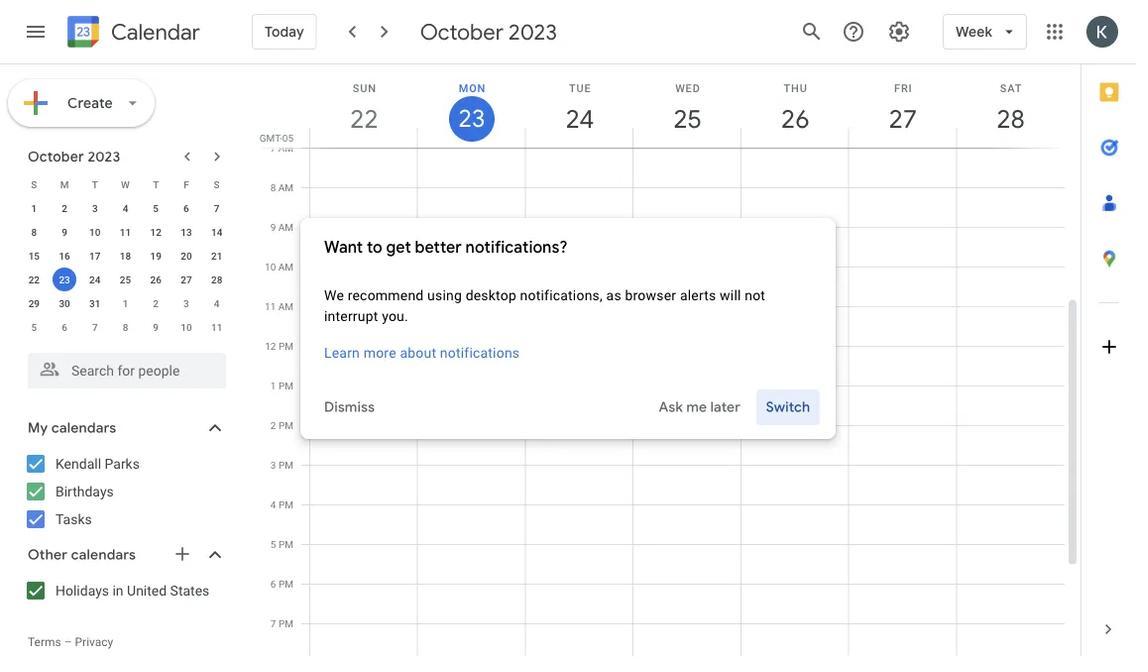 Task type: describe. For each thing, give the bounding box(es) containing it.
0 vertical spatial 2023
[[509, 18, 557, 46]]

5 pm
[[271, 539, 294, 551]]

kendall parks
[[56, 456, 140, 472]]

am for 8 am
[[278, 182, 294, 193]]

my calendars list
[[4, 448, 246, 536]]

am for 11 am
[[278, 301, 294, 312]]

0 horizontal spatial 2023
[[88, 148, 120, 166]]

browser
[[625, 288, 677, 304]]

22 element
[[22, 268, 46, 292]]

november 6 element
[[53, 315, 76, 339]]

learn more about notifications
[[324, 345, 520, 362]]

25
[[120, 274, 131, 286]]

november 1 element
[[114, 292, 137, 315]]

27 element
[[175, 268, 198, 292]]

11 for 11 element
[[120, 226, 131, 238]]

5 column header from the left
[[741, 64, 850, 148]]

terms
[[28, 636, 61, 650]]

7 pm
[[271, 618, 294, 630]]

11 for 11 am
[[265, 301, 276, 312]]

10 for november 10 element
[[181, 321, 192, 333]]

row containing 5
[[19, 315, 232, 339]]

6 for 6 pm
[[271, 578, 276, 590]]

notifications
[[440, 345, 520, 362]]

1 horizontal spatial october
[[420, 18, 504, 46]]

6 column header from the left
[[849, 64, 958, 148]]

12 for 12 pm
[[265, 340, 276, 352]]

05
[[282, 132, 294, 144]]

states
[[170, 583, 210, 599]]

8 am
[[270, 182, 294, 193]]

7 column header from the left
[[957, 64, 1065, 148]]

7 am
[[270, 142, 294, 154]]

november 2 element
[[144, 292, 168, 315]]

6 pm
[[271, 578, 294, 590]]

november 5 element
[[22, 315, 46, 339]]

row containing 29
[[19, 292, 232, 315]]

united
[[127, 583, 167, 599]]

get
[[386, 238, 411, 258]]

23, today element
[[53, 268, 76, 292]]

1 s from the left
[[31, 179, 37, 190]]

7 up 14 element
[[214, 202, 220, 214]]

26 element
[[144, 268, 168, 292]]

about
[[400, 345, 437, 362]]

1 for the november 1 element
[[123, 298, 128, 310]]

15 element
[[22, 244, 46, 268]]

14
[[211, 226, 223, 238]]

21 element
[[205, 244, 229, 268]]

24 element
[[83, 268, 107, 292]]

1 horizontal spatial 5
[[153, 202, 159, 214]]

more
[[364, 345, 397, 362]]

better
[[415, 238, 462, 258]]

we
[[324, 288, 344, 304]]

today button
[[252, 14, 317, 50]]

20 element
[[175, 244, 198, 268]]

27
[[181, 274, 192, 286]]

november 9 element
[[144, 315, 168, 339]]

my
[[28, 420, 48, 437]]

29 element
[[22, 292, 46, 315]]

gmt-
[[260, 132, 282, 144]]

2 for 'november 2' element at the left top
[[153, 298, 159, 310]]

2 s from the left
[[214, 179, 220, 190]]

not
[[745, 288, 766, 304]]

5 for 5 pm
[[271, 539, 276, 551]]

kendall
[[56, 456, 101, 472]]

learn more about notifications link
[[324, 345, 520, 362]]

0 horizontal spatial october
[[28, 148, 84, 166]]

0 vertical spatial 2
[[62, 202, 67, 214]]

notifications,
[[520, 288, 603, 304]]

24
[[89, 274, 101, 286]]

desktop
[[466, 288, 517, 304]]

m
[[60, 179, 69, 190]]

today
[[265, 23, 304, 41]]

row group containing 1
[[19, 196, 232, 339]]

11 element
[[114, 220, 137, 244]]

row containing s
[[19, 173, 232, 196]]

pm for 3 pm
[[279, 459, 294, 471]]

19 element
[[144, 244, 168, 268]]

0 vertical spatial 3
[[92, 202, 98, 214]]

2 column header from the left
[[417, 64, 526, 148]]

want to get better notifications?
[[324, 238, 568, 258]]

29
[[28, 298, 40, 310]]

pm for 5 pm
[[279, 539, 294, 551]]

november 7 element
[[83, 315, 107, 339]]

31
[[89, 298, 101, 310]]

f
[[184, 179, 189, 190]]

alerts
[[680, 288, 717, 304]]

october 2023 grid
[[19, 173, 232, 339]]

2 pm
[[271, 420, 294, 432]]

tasks
[[56, 511, 92, 528]]

parks
[[105, 456, 140, 472]]

31 element
[[83, 292, 107, 315]]

other calendars button
[[4, 540, 246, 571]]

23
[[59, 274, 70, 286]]

8 for november 8 element
[[123, 321, 128, 333]]

other calendars
[[28, 547, 136, 564]]

0 horizontal spatial 8
[[31, 226, 37, 238]]

w
[[121, 179, 130, 190]]

1 for 1 pm
[[271, 380, 276, 392]]

to
[[367, 238, 383, 258]]

12 for 12
[[150, 226, 162, 238]]

grid containing gmt-05
[[254, 64, 1081, 658]]

pm for 6 pm
[[279, 578, 294, 590]]



Task type: locate. For each thing, give the bounding box(es) containing it.
2 for 2 pm
[[271, 420, 276, 432]]

1 horizontal spatial 9
[[153, 321, 159, 333]]

5 row from the top
[[19, 268, 232, 292]]

1 horizontal spatial 8
[[123, 321, 128, 333]]

18 element
[[114, 244, 137, 268]]

am down 9 am
[[278, 261, 294, 273]]

pm down "6 pm"
[[279, 618, 294, 630]]

am up 12 pm
[[278, 301, 294, 312]]

5 down 29 element
[[31, 321, 37, 333]]

12 down 11 am
[[265, 340, 276, 352]]

0 vertical spatial october 2023
[[420, 18, 557, 46]]

0 vertical spatial 5
[[153, 202, 159, 214]]

17
[[89, 250, 101, 262]]

8 pm from the top
[[279, 618, 294, 630]]

0 horizontal spatial 1
[[31, 202, 37, 214]]

0 vertical spatial 4
[[123, 202, 128, 214]]

row containing 1
[[19, 196, 232, 220]]

0 vertical spatial 1
[[31, 202, 37, 214]]

9 down 'november 2' element at the left top
[[153, 321, 159, 333]]

row containing 15
[[19, 244, 232, 268]]

11 am
[[265, 301, 294, 312]]

4 up 11 element
[[123, 202, 128, 214]]

2 horizontal spatial 9
[[270, 221, 276, 233]]

november 4 element
[[205, 292, 229, 315]]

16
[[59, 250, 70, 262]]

0 horizontal spatial 4
[[123, 202, 128, 214]]

pm up 1 pm
[[279, 340, 294, 352]]

4 for 4 pm
[[271, 499, 276, 511]]

7 down the 31 element
[[92, 321, 98, 333]]

row group
[[19, 196, 232, 339]]

s right the f
[[214, 179, 220, 190]]

1 down "25" element
[[123, 298, 128, 310]]

calendars up in
[[71, 547, 136, 564]]

5 for november 5 'element'
[[31, 321, 37, 333]]

other
[[28, 547, 68, 564]]

4 inside november 4 element
[[214, 298, 220, 310]]

november 3 element
[[175, 292, 198, 315]]

18
[[120, 250, 131, 262]]

2 horizontal spatial 11
[[265, 301, 276, 312]]

want
[[324, 238, 363, 258]]

pm for 2 pm
[[279, 420, 294, 432]]

4 pm from the top
[[279, 459, 294, 471]]

4 up 5 pm at the left
[[271, 499, 276, 511]]

4 for november 4 element
[[214, 298, 220, 310]]

calendars for my calendars
[[51, 420, 116, 437]]

pm up 2 pm
[[279, 380, 294, 392]]

1 horizontal spatial 6
[[184, 202, 189, 214]]

10 am
[[265, 261, 294, 273]]

0 horizontal spatial 9
[[62, 226, 67, 238]]

1 horizontal spatial s
[[214, 179, 220, 190]]

12 element
[[144, 220, 168, 244]]

2 horizontal spatial 1
[[271, 380, 276, 392]]

2 am from the top
[[278, 182, 294, 193]]

holidays in united states
[[56, 583, 210, 599]]

8 up 9 am
[[270, 182, 276, 193]]

7 left 05
[[270, 142, 276, 154]]

None search field
[[0, 345, 246, 389]]

5 am from the top
[[278, 301, 294, 312]]

2 up 3 pm
[[271, 420, 276, 432]]

12
[[150, 226, 162, 238], [265, 340, 276, 352]]

1 up "15" element
[[31, 202, 37, 214]]

2 vertical spatial 5
[[271, 539, 276, 551]]

1 vertical spatial 2023
[[88, 148, 120, 166]]

november 11 element
[[205, 315, 229, 339]]

1 horizontal spatial 12
[[265, 340, 276, 352]]

2023
[[509, 18, 557, 46], [88, 148, 120, 166]]

8 inside grid
[[270, 182, 276, 193]]

4 inside grid
[[271, 499, 276, 511]]

2 pm from the top
[[279, 380, 294, 392]]

11 inside 'element'
[[211, 321, 223, 333]]

0 horizontal spatial 11
[[120, 226, 131, 238]]

7 for 7 am
[[270, 142, 276, 154]]

3 up 10 element
[[92, 202, 98, 214]]

november 8 element
[[114, 315, 137, 339]]

pm for 4 pm
[[279, 499, 294, 511]]

9 am
[[270, 221, 294, 233]]

6 up 7 pm
[[271, 578, 276, 590]]

column header
[[310, 64, 418, 148], [417, 64, 526, 148], [525, 64, 634, 148], [633, 64, 742, 148], [741, 64, 850, 148], [849, 64, 958, 148], [957, 64, 1065, 148]]

2 inside 'november 2' element
[[153, 298, 159, 310]]

–
[[64, 636, 72, 650]]

2 horizontal spatial 2
[[271, 420, 276, 432]]

5 pm from the top
[[279, 499, 294, 511]]

2 inside grid
[[271, 420, 276, 432]]

november 10 element
[[175, 315, 198, 339]]

0 horizontal spatial s
[[31, 179, 37, 190]]

1 horizontal spatial 1
[[123, 298, 128, 310]]

7 pm from the top
[[279, 578, 294, 590]]

1 am from the top
[[278, 142, 294, 154]]

3 row from the top
[[19, 220, 232, 244]]

6 down 30 "element"
[[62, 321, 67, 333]]

terms – privacy
[[28, 636, 113, 650]]

4 row from the top
[[19, 244, 232, 268]]

privacy link
[[75, 636, 113, 650]]

1 pm
[[271, 380, 294, 392]]

13 element
[[175, 220, 198, 244]]

13
[[181, 226, 192, 238]]

26
[[150, 274, 162, 286]]

calendars inside dropdown button
[[51, 420, 116, 437]]

interrupt
[[324, 309, 378, 325]]

1 horizontal spatial 3
[[184, 298, 189, 310]]

11 down november 4 element
[[211, 321, 223, 333]]

2 vertical spatial 1
[[271, 380, 276, 392]]

28
[[211, 274, 223, 286]]

25 element
[[114, 268, 137, 292]]

0 vertical spatial october
[[420, 18, 504, 46]]

3 down 2 pm
[[271, 459, 276, 471]]

terms link
[[28, 636, 61, 650]]

4 pm
[[271, 499, 294, 511]]

16 element
[[53, 244, 76, 268]]

october
[[420, 18, 504, 46], [28, 148, 84, 166]]

0 vertical spatial 12
[[150, 226, 162, 238]]

3 am from the top
[[278, 221, 294, 233]]

s left m
[[31, 179, 37, 190]]

t left the f
[[153, 179, 159, 190]]

am down 8 am
[[278, 221, 294, 233]]

17 element
[[83, 244, 107, 268]]

2 down m
[[62, 202, 67, 214]]

28 element
[[205, 268, 229, 292]]

0 horizontal spatial october 2023
[[28, 148, 120, 166]]

pm up 7 pm
[[279, 578, 294, 590]]

8
[[270, 182, 276, 193], [31, 226, 37, 238], [123, 321, 128, 333]]

we recommend using desktop notifications, as browser alerts will not interrupt you.
[[324, 288, 766, 325]]

10 inside november 10 element
[[181, 321, 192, 333]]

2 vertical spatial 4
[[271, 499, 276, 511]]

2 vertical spatial 8
[[123, 321, 128, 333]]

am for 10 am
[[278, 261, 294, 273]]

2 horizontal spatial 6
[[271, 578, 276, 590]]

9 up 16 element
[[62, 226, 67, 238]]

6 down the f
[[184, 202, 189, 214]]

0 vertical spatial 8
[[270, 182, 276, 193]]

2 vertical spatial 2
[[271, 420, 276, 432]]

3 for november 3 element
[[184, 298, 189, 310]]

2 horizontal spatial 10
[[265, 261, 276, 273]]

10 up 17
[[89, 226, 101, 238]]

am up 8 am
[[278, 142, 294, 154]]

0 vertical spatial calendars
[[51, 420, 116, 437]]

4 down "28" element
[[214, 298, 220, 310]]

1 vertical spatial 12
[[265, 340, 276, 352]]

7 for 7 pm
[[271, 618, 276, 630]]

1 vertical spatial 10
[[265, 261, 276, 273]]

2 vertical spatial 3
[[271, 459, 276, 471]]

1 vertical spatial 3
[[184, 298, 189, 310]]

5 inside grid
[[271, 539, 276, 551]]

1 vertical spatial 1
[[123, 298, 128, 310]]

0 vertical spatial 10
[[89, 226, 101, 238]]

12 up 19
[[150, 226, 162, 238]]

my calendars button
[[4, 413, 246, 444]]

11
[[120, 226, 131, 238], [265, 301, 276, 312], [211, 321, 223, 333]]

7
[[270, 142, 276, 154], [214, 202, 220, 214], [92, 321, 98, 333], [271, 618, 276, 630]]

birthdays
[[56, 484, 114, 500]]

1 vertical spatial calendars
[[71, 547, 136, 564]]

9 up the 10 am
[[270, 221, 276, 233]]

will
[[720, 288, 742, 304]]

6 pm from the top
[[279, 539, 294, 551]]

calendars inside dropdown button
[[71, 547, 136, 564]]

row containing 22
[[19, 268, 232, 292]]

in
[[113, 583, 124, 599]]

1 pm from the top
[[279, 340, 294, 352]]

want to get better notifications? heading
[[324, 236, 812, 260]]

1 vertical spatial 4
[[214, 298, 220, 310]]

4 am from the top
[[278, 261, 294, 273]]

1 row from the top
[[19, 173, 232, 196]]

10 up 11 am
[[265, 261, 276, 273]]

20
[[181, 250, 192, 262]]

2 t from the left
[[153, 179, 159, 190]]

notifications?
[[466, 238, 568, 258]]

1 vertical spatial 2
[[153, 298, 159, 310]]

0 horizontal spatial 3
[[92, 202, 98, 214]]

3 up november 10 element
[[184, 298, 189, 310]]

2 row from the top
[[19, 196, 232, 220]]

1 horizontal spatial 2
[[153, 298, 159, 310]]

calendar element
[[63, 12, 200, 56]]

october 2023
[[420, 18, 557, 46], [28, 148, 120, 166]]

calendar
[[111, 18, 200, 46]]

1 vertical spatial 5
[[31, 321, 37, 333]]

1 vertical spatial 11
[[265, 301, 276, 312]]

6 for november 6 element
[[62, 321, 67, 333]]

am for 9 am
[[278, 221, 294, 233]]

am
[[278, 142, 294, 154], [278, 182, 294, 193], [278, 221, 294, 233], [278, 261, 294, 273], [278, 301, 294, 312]]

3 pm
[[271, 459, 294, 471]]

row containing 8
[[19, 220, 232, 244]]

11 up "18"
[[120, 226, 131, 238]]

11 for november 11 'element'
[[211, 321, 223, 333]]

as
[[607, 288, 622, 304]]

30
[[59, 298, 70, 310]]

10 inside grid
[[265, 261, 276, 273]]

9 for 9 am
[[270, 221, 276, 233]]

0 horizontal spatial 6
[[62, 321, 67, 333]]

0 horizontal spatial 10
[[89, 226, 101, 238]]

6
[[184, 202, 189, 214], [62, 321, 67, 333], [271, 578, 276, 590]]

s
[[31, 179, 37, 190], [214, 179, 220, 190]]

5
[[153, 202, 159, 214], [31, 321, 37, 333], [271, 539, 276, 551]]

row
[[19, 173, 232, 196], [19, 196, 232, 220], [19, 220, 232, 244], [19, 244, 232, 268], [19, 268, 232, 292], [19, 292, 232, 315], [19, 315, 232, 339]]

0 horizontal spatial 2
[[62, 202, 67, 214]]

2 horizontal spatial 3
[[271, 459, 276, 471]]

8 down the november 1 element
[[123, 321, 128, 333]]

1 vertical spatial 6
[[62, 321, 67, 333]]

30 element
[[53, 292, 76, 315]]

1 down 12 pm
[[271, 380, 276, 392]]

1 horizontal spatial october 2023
[[420, 18, 557, 46]]

3 column header from the left
[[525, 64, 634, 148]]

9
[[270, 221, 276, 233], [62, 226, 67, 238], [153, 321, 159, 333]]

my calendars
[[28, 420, 116, 437]]

3 pm from the top
[[279, 420, 294, 432]]

6 row from the top
[[19, 292, 232, 315]]

9 for november 9 element
[[153, 321, 159, 333]]

2 horizontal spatial 4
[[271, 499, 276, 511]]

want to get better notifications? alert dialog
[[301, 218, 836, 439]]

1 column header from the left
[[310, 64, 418, 148]]

pm down 1 pm
[[279, 420, 294, 432]]

1 horizontal spatial t
[[153, 179, 159, 190]]

0 horizontal spatial t
[[92, 179, 98, 190]]

recommend
[[348, 288, 424, 304]]

8 for 8 am
[[270, 182, 276, 193]]

calendars up the kendall
[[51, 420, 116, 437]]

gmt-05
[[260, 132, 294, 144]]

0 vertical spatial 6
[[184, 202, 189, 214]]

1 vertical spatial october
[[28, 148, 84, 166]]

8 up "15" element
[[31, 226, 37, 238]]

learn
[[324, 345, 360, 362]]

12 pm
[[265, 340, 294, 352]]

am up 9 am
[[278, 182, 294, 193]]

2 vertical spatial 11
[[211, 321, 223, 333]]

0 vertical spatial 11
[[120, 226, 131, 238]]

15
[[28, 250, 40, 262]]

tab list
[[1082, 64, 1137, 602]]

7 for november 7 element
[[92, 321, 98, 333]]

1 horizontal spatial 4
[[214, 298, 220, 310]]

5 up 12 element
[[153, 202, 159, 214]]

pm up 5 pm at the left
[[279, 499, 294, 511]]

14 element
[[205, 220, 229, 244]]

grid
[[254, 64, 1081, 658]]

1 horizontal spatial 11
[[211, 321, 223, 333]]

5 inside 'element'
[[31, 321, 37, 333]]

7 down "6 pm"
[[271, 618, 276, 630]]

main drawer image
[[24, 20, 48, 44]]

3
[[92, 202, 98, 214], [184, 298, 189, 310], [271, 459, 276, 471]]

11 down the 10 am
[[265, 301, 276, 312]]

10 element
[[83, 220, 107, 244]]

pm up "6 pm"
[[279, 539, 294, 551]]

1 vertical spatial 8
[[31, 226, 37, 238]]

calendar heading
[[107, 18, 200, 46]]

10 inside 10 element
[[89, 226, 101, 238]]

holidays
[[56, 583, 109, 599]]

2 horizontal spatial 5
[[271, 539, 276, 551]]

10 for 10 am
[[265, 261, 276, 273]]

1
[[31, 202, 37, 214], [123, 298, 128, 310], [271, 380, 276, 392]]

2
[[62, 202, 67, 214], [153, 298, 159, 310], [271, 420, 276, 432]]

12 inside row
[[150, 226, 162, 238]]

pm
[[279, 340, 294, 352], [279, 380, 294, 392], [279, 420, 294, 432], [279, 459, 294, 471], [279, 499, 294, 511], [279, 539, 294, 551], [279, 578, 294, 590], [279, 618, 294, 630]]

pm for 7 pm
[[279, 618, 294, 630]]

pm down 2 pm
[[279, 459, 294, 471]]

2 up november 9 element
[[153, 298, 159, 310]]

using
[[428, 288, 462, 304]]

23 cell
[[49, 268, 80, 292]]

3 for 3 pm
[[271, 459, 276, 471]]

privacy
[[75, 636, 113, 650]]

0 horizontal spatial 5
[[31, 321, 37, 333]]

you.
[[382, 309, 409, 325]]

2 vertical spatial 6
[[271, 578, 276, 590]]

pm for 12 pm
[[279, 340, 294, 352]]

am for 7 am
[[278, 142, 294, 154]]

0 horizontal spatial 12
[[150, 226, 162, 238]]

pm for 1 pm
[[279, 380, 294, 392]]

7 row from the top
[[19, 315, 232, 339]]

1 horizontal spatial 2023
[[509, 18, 557, 46]]

21
[[211, 250, 223, 262]]

19
[[150, 250, 162, 262]]

calendars
[[51, 420, 116, 437], [71, 547, 136, 564]]

6 inside grid
[[271, 578, 276, 590]]

1 vertical spatial october 2023
[[28, 148, 120, 166]]

22
[[28, 274, 40, 286]]

t left w
[[92, 179, 98, 190]]

5 up "6 pm"
[[271, 539, 276, 551]]

2 vertical spatial 10
[[181, 321, 192, 333]]

1 horizontal spatial 10
[[181, 321, 192, 333]]

10 for 10 element
[[89, 226, 101, 238]]

calendars for other calendars
[[71, 547, 136, 564]]

1 inside grid
[[271, 380, 276, 392]]

1 t from the left
[[92, 179, 98, 190]]

2 horizontal spatial 8
[[270, 182, 276, 193]]

10 down november 3 element
[[181, 321, 192, 333]]

4 column header from the left
[[633, 64, 742, 148]]



Task type: vqa. For each thing, say whether or not it's contained in the screenshot.
26 element
yes



